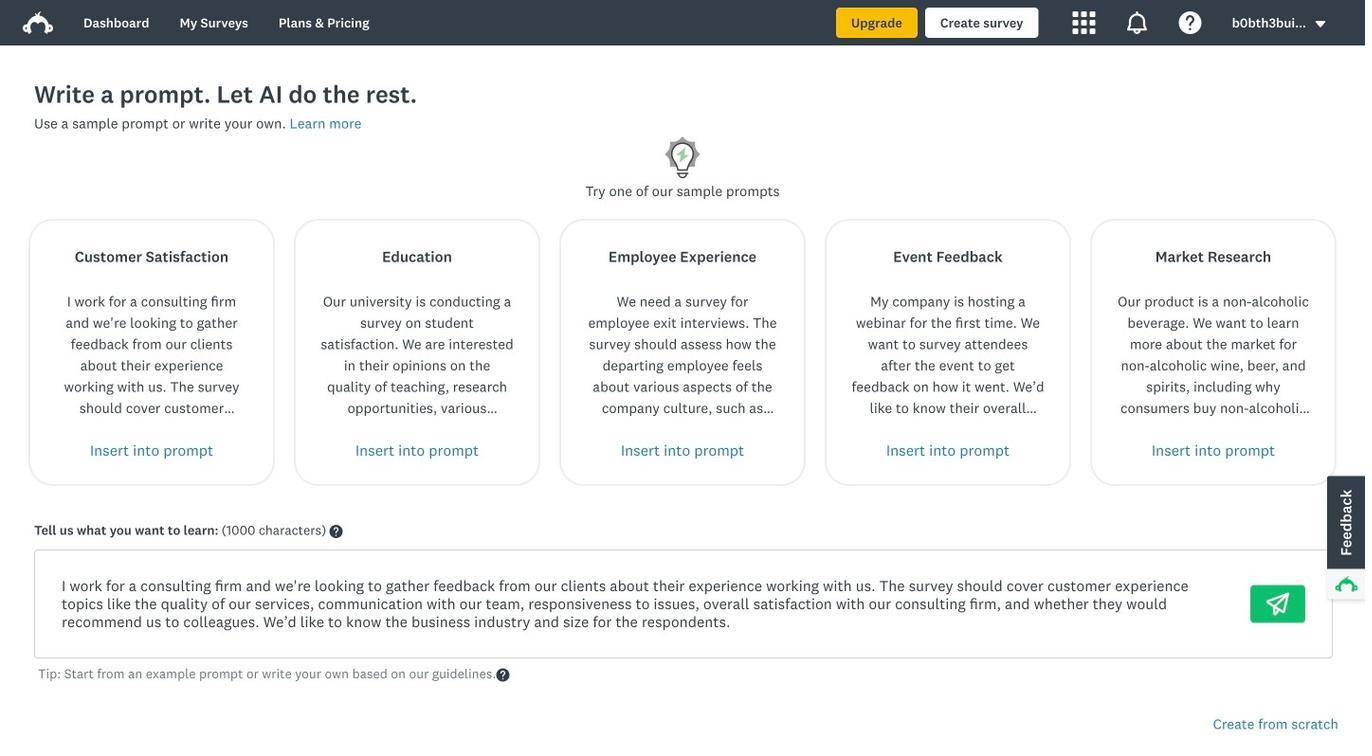 Task type: locate. For each thing, give the bounding box(es) containing it.
1 horizontal spatial hover for help content image
[[496, 669, 509, 682]]

0 horizontal spatial hover for help content image
[[329, 525, 343, 538]]

1 vertical spatial hover for help content image
[[496, 669, 509, 682]]

products icon image
[[1073, 11, 1096, 34], [1073, 11, 1096, 34]]

2 brand logo image from the top
[[23, 11, 53, 34]]

dropdown arrow icon image
[[1314, 18, 1327, 31], [1316, 21, 1326, 27]]

brand logo image
[[23, 8, 53, 38], [23, 11, 53, 34]]

0 vertical spatial hover for help content image
[[329, 525, 343, 538]]

help icon image
[[1179, 11, 1202, 34]]

airplane icon that submits your build survey with ai prompt image
[[1267, 593, 1289, 616], [1267, 593, 1289, 616]]

None text field
[[46, 562, 1228, 647]]

hover for help content image
[[329, 525, 343, 538], [496, 669, 509, 682]]

1 brand logo image from the top
[[23, 8, 53, 38]]

light bulb with lightning bolt inside showing a new idea image
[[660, 134, 705, 181]]



Task type: vqa. For each thing, say whether or not it's contained in the screenshot.
Search text box
no



Task type: describe. For each thing, give the bounding box(es) containing it.
notification center icon image
[[1126, 11, 1149, 34]]



